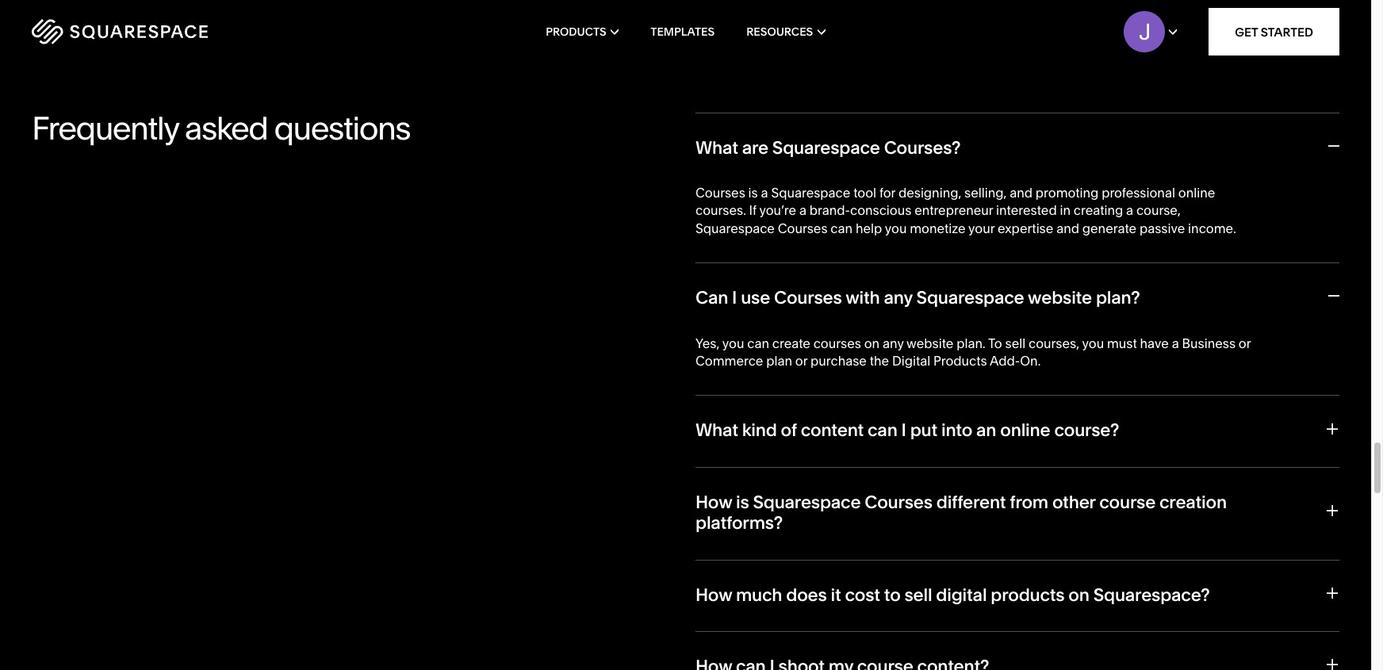 Task type: describe. For each thing, give the bounding box(es) containing it.
professional
[[1102, 185, 1176, 201]]

brand-
[[810, 203, 851, 219]]

courses.
[[696, 203, 747, 219]]

yes,
[[696, 335, 720, 351]]

your
[[969, 220, 995, 236]]

a right you're
[[800, 203, 807, 219]]

on inside dropdown button
[[1069, 584, 1090, 606]]

can i use courses with any squarespace website plan?
[[696, 287, 1141, 309]]

any inside 'yes, you can create courses on any website plan. to sell courses, you must have a business or commerce plan or purchase the digital products add-on.'
[[883, 335, 904, 351]]

have
[[1141, 335, 1169, 351]]

plan.
[[957, 335, 986, 351]]

squarespace inside how is squarespace courses different from other course creation platforms?
[[753, 492, 861, 513]]

frequently
[[32, 108, 178, 147]]

how is squarespace courses different from other course creation platforms?
[[696, 492, 1227, 534]]

designing,
[[899, 185, 962, 201]]

can inside dropdown button
[[868, 420, 898, 442]]

creating
[[1074, 203, 1124, 219]]

squarespace up plan.
[[917, 287, 1025, 309]]

how is squarespace courses different from other course creation platforms? button
[[696, 467, 1340, 560]]

with
[[846, 287, 880, 309]]

tool
[[854, 185, 877, 201]]

of
[[781, 420, 797, 442]]

you inside courses is a squarespace tool for designing, selling, and promoting professional online courses. if you're a brand-conscious entrepreneur interested in creating a course, squarespace courses can help you monetize your expertise and generate passive income.
[[885, 220, 907, 236]]

squarespace?
[[1094, 584, 1211, 606]]

business
[[1183, 335, 1236, 351]]

for
[[880, 185, 896, 201]]

is for how
[[736, 492, 749, 513]]

if
[[750, 203, 757, 219]]

on inside 'yes, you can create courses on any website plan. to sell courses, you must have a business or commerce plan or purchase the digital products add-on.'
[[865, 335, 880, 351]]

a inside 'yes, you can create courses on any website plan. to sell courses, you must have a business or commerce plan or purchase the digital products add-on.'
[[1173, 335, 1180, 351]]

online inside dropdown button
[[1001, 420, 1051, 442]]

courses up courses.
[[696, 185, 746, 201]]

what are squarespace courses?
[[696, 137, 961, 158]]

squarespace down courses.
[[696, 220, 775, 236]]

is for courses
[[749, 185, 758, 201]]

into
[[942, 420, 973, 442]]

sell inside dropdown button
[[905, 584, 933, 606]]

get
[[1236, 24, 1259, 39]]

a up you're
[[761, 185, 769, 201]]

products
[[991, 584, 1065, 606]]

can inside 'yes, you can create courses on any website plan. to sell courses, you must have a business or commerce plan or purchase the digital products add-on.'
[[748, 335, 770, 351]]

purchase
[[811, 353, 867, 369]]

how much does it cost to sell digital products on squarespace?
[[696, 584, 1211, 606]]

resources
[[747, 25, 814, 39]]

1 vertical spatial and
[[1057, 220, 1080, 236]]

questions
[[274, 108, 410, 147]]

products inside 'yes, you can create courses on any website plan. to sell courses, you must have a business or commerce plan or purchase the digital products add-on.'
[[934, 353, 988, 369]]

how much does it cost to sell digital products on squarespace? button
[[696, 560, 1340, 632]]

what for what are squarespace courses?
[[696, 137, 739, 158]]

income.
[[1189, 220, 1237, 236]]

from
[[1010, 492, 1049, 513]]

digital
[[937, 584, 987, 606]]

can
[[696, 287, 729, 309]]

put
[[911, 420, 938, 442]]

yes, you can create courses on any website plan. to sell courses, you must have a business or commerce plan or purchase the digital products add-on.
[[696, 335, 1252, 369]]

templates
[[651, 25, 715, 39]]

platforms?
[[696, 513, 783, 534]]

it
[[831, 584, 842, 606]]

get started link
[[1209, 8, 1340, 56]]

any inside dropdown button
[[884, 287, 913, 309]]

0 horizontal spatial and
[[1010, 185, 1033, 201]]

squarespace logo image
[[32, 19, 208, 44]]

resources button
[[747, 0, 826, 63]]

commerce
[[696, 353, 764, 369]]

templates link
[[651, 0, 715, 63]]

must
[[1108, 335, 1138, 351]]

what kind of content can i put into an online course? button
[[696, 396, 1340, 467]]

kind
[[742, 420, 777, 442]]

plan?
[[1097, 287, 1141, 309]]

courses,
[[1029, 335, 1080, 351]]

the
[[870, 353, 890, 369]]

course,
[[1137, 203, 1181, 219]]

passive
[[1140, 220, 1186, 236]]

courses inside dropdown button
[[775, 287, 842, 309]]

promoting
[[1036, 185, 1099, 201]]

plan
[[767, 353, 793, 369]]



Task type: locate. For each thing, give the bounding box(es) containing it.
use
[[741, 287, 771, 309]]

on up the
[[865, 335, 880, 351]]

asked
[[185, 108, 268, 147]]

much
[[736, 584, 783, 606]]

1 how from the top
[[696, 492, 732, 513]]

courses is a squarespace tool for designing, selling, and promoting professional online courses. if you're a brand-conscious entrepreneur interested in creating a course, squarespace courses can help you monetize your expertise and generate passive income.
[[696, 185, 1237, 236]]

different
[[937, 492, 1006, 513]]

courses?
[[885, 137, 961, 158]]

how
[[696, 492, 732, 513], [696, 584, 732, 606]]

1 vertical spatial how
[[696, 584, 732, 606]]

1 horizontal spatial website
[[1028, 287, 1093, 309]]

0 vertical spatial or
[[1239, 335, 1252, 351]]

0 horizontal spatial on
[[865, 335, 880, 351]]

on right products at right
[[1069, 584, 1090, 606]]

digital
[[893, 353, 931, 369]]

any
[[884, 287, 913, 309], [883, 335, 904, 351]]

0 vertical spatial website
[[1028, 287, 1093, 309]]

1 vertical spatial products
[[934, 353, 988, 369]]

1 vertical spatial what
[[696, 420, 739, 442]]

0 vertical spatial what
[[696, 137, 739, 158]]

can i use courses with any squarespace website plan? button
[[696, 263, 1340, 335]]

website up digital
[[907, 335, 954, 351]]

in
[[1061, 203, 1071, 219]]

help
[[856, 220, 883, 236]]

1 vertical spatial sell
[[905, 584, 933, 606]]

cost
[[845, 584, 881, 606]]

online right an
[[1001, 420, 1051, 442]]

0 horizontal spatial website
[[907, 335, 954, 351]]

courses up create
[[775, 287, 842, 309]]

monetize
[[910, 220, 966, 236]]

i left use
[[732, 287, 737, 309]]

2 what from the top
[[696, 420, 739, 442]]

you up commerce
[[723, 335, 745, 351]]

1 horizontal spatial you
[[885, 220, 907, 236]]

to
[[885, 584, 901, 606]]

0 horizontal spatial products
[[546, 25, 607, 39]]

generate
[[1083, 220, 1137, 236]]

2 how from the top
[[696, 584, 732, 606]]

content
[[801, 420, 864, 442]]

i left put
[[902, 420, 907, 442]]

what are squarespace courses? button
[[696, 112, 1340, 184]]

1 vertical spatial website
[[907, 335, 954, 351]]

or down create
[[796, 353, 808, 369]]

expertise
[[998, 220, 1054, 236]]

a down professional
[[1127, 203, 1134, 219]]

what left 'are' at the right of the page
[[696, 137, 739, 158]]

0 vertical spatial products
[[546, 25, 607, 39]]

how inside dropdown button
[[696, 584, 732, 606]]

create
[[773, 335, 811, 351]]

and up interested
[[1010, 185, 1033, 201]]

1 horizontal spatial products
[[934, 353, 988, 369]]

course?
[[1055, 420, 1120, 442]]

1 horizontal spatial on
[[1069, 584, 1090, 606]]

0 horizontal spatial online
[[1001, 420, 1051, 442]]

products inside button
[[546, 25, 607, 39]]

online inside courses is a squarespace tool for designing, selling, and promoting professional online courses. if you're a brand-conscious entrepreneur interested in creating a course, squarespace courses can help you monetize your expertise and generate passive income.
[[1179, 185, 1216, 201]]

0 vertical spatial can
[[831, 220, 853, 236]]

can down brand-
[[831, 220, 853, 236]]

0 vertical spatial and
[[1010, 185, 1033, 201]]

selling,
[[965, 185, 1007, 201]]

on.
[[1021, 353, 1041, 369]]

sell right the to
[[1006, 335, 1026, 351]]

0 horizontal spatial you
[[723, 335, 745, 351]]

are
[[742, 137, 769, 158]]

does
[[787, 584, 827, 606]]

website
[[1028, 287, 1093, 309], [907, 335, 954, 351]]

conscious
[[851, 203, 912, 219]]

course
[[1100, 492, 1156, 513]]

how for how is squarespace courses different from other course creation platforms?
[[696, 492, 732, 513]]

0 vertical spatial online
[[1179, 185, 1216, 201]]

1 vertical spatial online
[[1001, 420, 1051, 442]]

you're
[[760, 203, 797, 219]]

is down kind
[[736, 492, 749, 513]]

is up if
[[749, 185, 758, 201]]

is
[[749, 185, 758, 201], [736, 492, 749, 513]]

1 what from the top
[[696, 137, 739, 158]]

or
[[1239, 335, 1252, 351], [796, 353, 808, 369]]

2 horizontal spatial can
[[868, 420, 898, 442]]

frequently asked questions
[[32, 108, 410, 147]]

what
[[696, 137, 739, 158], [696, 420, 739, 442]]

i
[[732, 287, 737, 309], [902, 420, 907, 442]]

and
[[1010, 185, 1033, 201], [1057, 220, 1080, 236]]

you left must
[[1083, 335, 1105, 351]]

0 horizontal spatial sell
[[905, 584, 933, 606]]

entrepreneur
[[915, 203, 994, 219]]

can left put
[[868, 420, 898, 442]]

1 vertical spatial on
[[1069, 584, 1090, 606]]

or right business
[[1239, 335, 1252, 351]]

1 horizontal spatial and
[[1057, 220, 1080, 236]]

0 vertical spatial any
[[884, 287, 913, 309]]

creation
[[1160, 492, 1227, 513]]

website inside dropdown button
[[1028, 287, 1093, 309]]

website for squarespace
[[1028, 287, 1093, 309]]

0 vertical spatial on
[[865, 335, 880, 351]]

squarespace up brand-
[[772, 185, 851, 201]]

how for how much does it cost to sell digital products on squarespace?
[[696, 584, 732, 606]]

0 horizontal spatial i
[[732, 287, 737, 309]]

what kind of content can i put into an online course?
[[696, 420, 1120, 442]]

1 horizontal spatial online
[[1179, 185, 1216, 201]]

and down "in" at the top right
[[1057, 220, 1080, 236]]

courses down what kind of content can i put into an online course?
[[865, 492, 933, 513]]

products
[[546, 25, 607, 39], [934, 353, 988, 369]]

is inside how is squarespace courses different from other course creation platforms?
[[736, 492, 749, 513]]

online
[[1179, 185, 1216, 201], [1001, 420, 1051, 442]]

is inside courses is a squarespace tool for designing, selling, and promoting professional online courses. if you're a brand-conscious entrepreneur interested in creating a course, squarespace courses can help you monetize your expertise and generate passive income.
[[749, 185, 758, 201]]

you down conscious
[[885, 220, 907, 236]]

courses inside how is squarespace courses different from other course creation platforms?
[[865, 492, 933, 513]]

website inside 'yes, you can create courses on any website plan. to sell courses, you must have a business or commerce plan or purchase the digital products add-on.'
[[907, 335, 954, 351]]

2 horizontal spatial you
[[1083, 335, 1105, 351]]

squarespace up tool
[[773, 137, 881, 158]]

can inside courses is a squarespace tool for designing, selling, and promoting professional online courses. if you're a brand-conscious entrepreneur interested in creating a course, squarespace courses can help you monetize your expertise and generate passive income.
[[831, 220, 853, 236]]

0 horizontal spatial can
[[748, 335, 770, 351]]

get started
[[1236, 24, 1314, 39]]

squarespace logo link
[[32, 19, 293, 44]]

1 horizontal spatial i
[[902, 420, 907, 442]]

what left kind
[[696, 420, 739, 442]]

0 horizontal spatial or
[[796, 353, 808, 369]]

any up the
[[883, 335, 904, 351]]

an
[[977, 420, 997, 442]]

on
[[865, 335, 880, 351], [1069, 584, 1090, 606]]

0 vertical spatial sell
[[1006, 335, 1026, 351]]

0 vertical spatial i
[[732, 287, 737, 309]]

other
[[1053, 492, 1096, 513]]

what for what kind of content can i put into an online course?
[[696, 420, 739, 442]]

online up income.
[[1179, 185, 1216, 201]]

courses down you're
[[778, 220, 828, 236]]

1 vertical spatial can
[[748, 335, 770, 351]]

1 vertical spatial or
[[796, 353, 808, 369]]

can
[[831, 220, 853, 236], [748, 335, 770, 351], [868, 420, 898, 442]]

1 horizontal spatial or
[[1239, 335, 1252, 351]]

1 horizontal spatial can
[[831, 220, 853, 236]]

1 vertical spatial any
[[883, 335, 904, 351]]

you
[[885, 220, 907, 236], [723, 335, 745, 351], [1083, 335, 1105, 351]]

2 vertical spatial can
[[868, 420, 898, 442]]

website for any
[[907, 335, 954, 351]]

1 vertical spatial i
[[902, 420, 907, 442]]

1 vertical spatial is
[[736, 492, 749, 513]]

a
[[761, 185, 769, 201], [800, 203, 807, 219], [1127, 203, 1134, 219], [1173, 335, 1180, 351]]

interested
[[997, 203, 1057, 219]]

products button
[[546, 0, 619, 63]]

sell
[[1006, 335, 1026, 351], [905, 584, 933, 606]]

website up courses,
[[1028, 287, 1093, 309]]

squarespace down of
[[753, 492, 861, 513]]

add-
[[990, 353, 1021, 369]]

started
[[1262, 24, 1314, 39]]

a right have
[[1173, 335, 1180, 351]]

any right with
[[884, 287, 913, 309]]

sell inside 'yes, you can create courses on any website plan. to sell courses, you must have a business or commerce plan or purchase the digital products add-on.'
[[1006, 335, 1026, 351]]

sell right to
[[905, 584, 933, 606]]

how inside how is squarespace courses different from other course creation platforms?
[[696, 492, 732, 513]]

can up plan
[[748, 335, 770, 351]]

squarespace
[[773, 137, 881, 158], [772, 185, 851, 201], [696, 220, 775, 236], [917, 287, 1025, 309], [753, 492, 861, 513]]

0 vertical spatial is
[[749, 185, 758, 201]]

courses
[[814, 335, 862, 351]]

0 vertical spatial how
[[696, 492, 732, 513]]

to
[[989, 335, 1003, 351]]

1 horizontal spatial sell
[[1006, 335, 1026, 351]]



Task type: vqa. For each thing, say whether or not it's contained in the screenshot.
social
no



